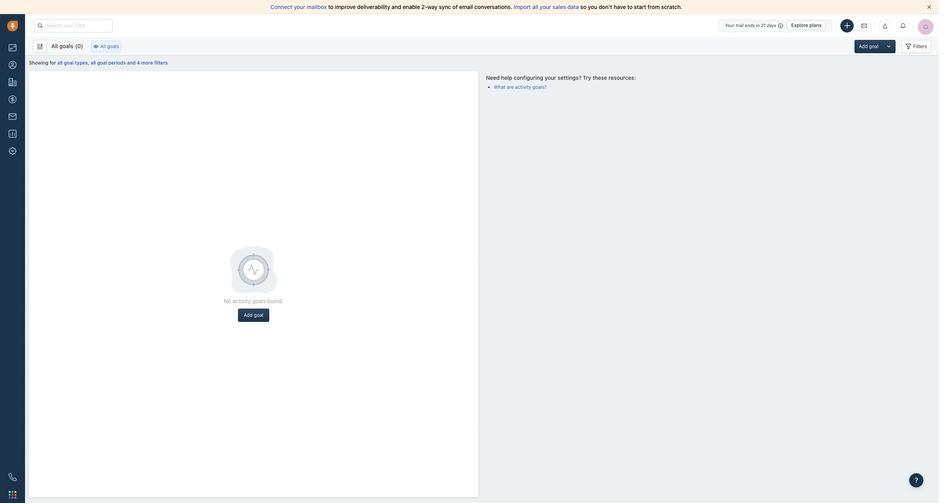 Task type: locate. For each thing, give the bounding box(es) containing it.
all
[[51, 42, 58, 49], [100, 43, 106, 49]]

goal
[[870, 43, 879, 49], [64, 60, 74, 66], [97, 60, 107, 66], [254, 313, 263, 319]]

all right types, in the top left of the page
[[91, 60, 96, 66]]

0 horizontal spatial all
[[51, 42, 58, 49]]

add for the left the add goal button
[[244, 313, 253, 319]]

1 vertical spatial and
[[127, 60, 136, 66]]

enable
[[403, 4, 420, 10]]

0 vertical spatial add
[[859, 43, 868, 49]]

showing for all goal types, all goal periods and 4 more filters
[[29, 60, 168, 66]]

add goal down no activity goals found.
[[244, 313, 263, 319]]

4
[[137, 60, 140, 66]]

your
[[294, 4, 305, 10], [540, 4, 551, 10], [545, 74, 557, 81]]

help
[[501, 74, 513, 81]]

1 horizontal spatial all
[[91, 60, 96, 66]]

1 vertical spatial add goal
[[244, 313, 263, 319]]

goals left '('
[[59, 42, 73, 49]]

)
[[81, 42, 83, 49]]

0 vertical spatial and
[[392, 4, 401, 10]]

all for all goals
[[100, 43, 106, 49]]

these
[[593, 74, 607, 81]]

2 horizontal spatial all
[[533, 4, 539, 10]]

activity right no
[[233, 298, 251, 305]]

try
[[583, 74, 592, 81]]

explore
[[792, 22, 809, 28]]

of
[[453, 4, 458, 10]]

add goal
[[859, 43, 879, 49], [244, 313, 263, 319]]

all goal types, all goal periods and 4 more filters link
[[57, 60, 168, 66]]

showing
[[29, 60, 48, 66]]

data
[[568, 4, 579, 10]]

1 vertical spatial activity
[[233, 298, 251, 305]]

days
[[767, 23, 777, 28]]

more
[[141, 60, 153, 66]]

0
[[77, 42, 81, 49]]

add down no activity goals found.
[[244, 313, 253, 319]]

found.
[[267, 298, 284, 305]]

to right mailbox
[[328, 4, 334, 10]]

improve
[[335, 4, 356, 10]]

1 horizontal spatial all
[[100, 43, 106, 49]]

scratch.
[[662, 4, 683, 10]]

1 horizontal spatial add
[[859, 43, 868, 49]]

activity inside the need help configuring your settings? try these resources: what are activity goals?
[[515, 84, 531, 90]]

explore plans
[[792, 22, 822, 28]]

and
[[392, 4, 401, 10], [127, 60, 136, 66]]

to left start
[[628, 4, 633, 10]]

1 horizontal spatial add goal
[[859, 43, 879, 49]]

Search your CRM... text field
[[34, 19, 113, 32]]

0 horizontal spatial activity
[[233, 298, 251, 305]]

2-
[[422, 4, 428, 10]]

0 horizontal spatial add
[[244, 313, 253, 319]]

1 horizontal spatial and
[[392, 4, 401, 10]]

all right for
[[57, 60, 63, 66]]

goals
[[59, 42, 73, 49], [107, 43, 119, 49], [252, 298, 266, 305]]

configuring
[[514, 74, 544, 81]]

to
[[328, 4, 334, 10], [628, 4, 633, 10]]

activity down configuring
[[515, 84, 531, 90]]

goals for all goals ( 0 )
[[59, 42, 73, 49]]

close image
[[928, 5, 932, 9]]

types,
[[75, 60, 89, 66]]

sales
[[553, 4, 566, 10]]

all up for
[[51, 42, 58, 49]]

0 vertical spatial activity
[[515, 84, 531, 90]]

0 horizontal spatial goals
[[59, 42, 73, 49]]

connect your mailbox link
[[271, 4, 328, 10]]

what
[[494, 84, 506, 90]]

0 horizontal spatial to
[[328, 4, 334, 10]]

your trial ends in 21 days
[[725, 23, 777, 28]]

activity
[[515, 84, 531, 90], [233, 298, 251, 305]]

filters
[[154, 60, 168, 66]]

1 vertical spatial add goal button
[[238, 309, 269, 323]]

goals up 'all goal types, all goal periods and 4 more filters' link
[[107, 43, 119, 49]]

0 horizontal spatial and
[[127, 60, 136, 66]]

goals left found.
[[252, 298, 266, 305]]

add goal button down email image
[[855, 40, 883, 53]]

resources:
[[609, 74, 636, 81]]

start
[[634, 4, 647, 10]]

all up showing for all goal types, all goal periods and 4 more filters
[[100, 43, 106, 49]]

trial
[[736, 23, 744, 28]]

0 vertical spatial add goal
[[859, 43, 879, 49]]

0 vertical spatial add goal button
[[855, 40, 883, 53]]

add goal button
[[855, 40, 883, 53], [238, 309, 269, 323]]

what are activity goals? link
[[494, 84, 547, 90]]

need help configuring your settings? try these resources: what are activity goals?
[[486, 74, 636, 90]]

and left enable
[[392, 4, 401, 10]]

are
[[507, 84, 514, 90]]

no activity goals found.
[[224, 298, 284, 305]]

and left 4
[[127, 60, 136, 66]]

all goals ( 0 )
[[51, 42, 83, 49]]

so
[[581, 4, 587, 10]]

all
[[533, 4, 539, 10], [57, 60, 63, 66], [91, 60, 96, 66]]

1 horizontal spatial activity
[[515, 84, 531, 90]]

add goal button down no activity goals found.
[[238, 309, 269, 323]]

1 horizontal spatial to
[[628, 4, 633, 10]]

0 horizontal spatial add goal
[[244, 313, 263, 319]]

add
[[859, 43, 868, 49], [244, 313, 253, 319]]

add goal down email image
[[859, 43, 879, 49]]

0 horizontal spatial all
[[57, 60, 63, 66]]

1 vertical spatial add
[[244, 313, 253, 319]]

have
[[614, 4, 626, 10]]

all right import
[[533, 4, 539, 10]]

don't
[[599, 4, 613, 10]]

add down email image
[[859, 43, 868, 49]]

your up goals?
[[545, 74, 557, 81]]

1 horizontal spatial goals
[[107, 43, 119, 49]]

sync
[[439, 4, 451, 10]]

import
[[514, 4, 531, 10]]

phone element
[[5, 470, 20, 486]]



Task type: describe. For each thing, give the bounding box(es) containing it.
no
[[224, 298, 231, 305]]

periods
[[108, 60, 126, 66]]

add for right the add goal button
[[859, 43, 868, 49]]

your inside the need help configuring your settings? try these resources: what are activity goals?
[[545, 74, 557, 81]]

deliverability
[[357, 4, 390, 10]]

you
[[588, 4, 598, 10]]

filters
[[914, 43, 927, 49]]

1 horizontal spatial add goal button
[[855, 40, 883, 53]]

2 to from the left
[[628, 4, 633, 10]]

settings?
[[558, 74, 582, 81]]

add goal for right the add goal button
[[859, 43, 879, 49]]

email
[[459, 4, 473, 10]]

ends
[[745, 23, 755, 28]]

all goals link
[[91, 41, 121, 52]]

freshworks switcher image
[[9, 491, 16, 499]]

filters button
[[902, 40, 932, 53]]

0 horizontal spatial add goal button
[[238, 309, 269, 323]]

all goals
[[100, 43, 119, 49]]

goals?
[[533, 84, 547, 90]]

(
[[75, 42, 77, 49]]

connect
[[271, 4, 293, 10]]

connect your mailbox to improve deliverability and enable 2-way sync of email conversations. import all your sales data so you don't have to start from scratch.
[[271, 4, 683, 10]]

need
[[486, 74, 500, 81]]

your left mailbox
[[294, 4, 305, 10]]

add goal for the left the add goal button
[[244, 313, 263, 319]]

1 to from the left
[[328, 4, 334, 10]]

21
[[761, 23, 766, 28]]

phone image
[[9, 474, 16, 482]]

in
[[756, 23, 760, 28]]

your left sales
[[540, 4, 551, 10]]

2 horizontal spatial goals
[[252, 298, 266, 305]]

mailbox
[[307, 4, 327, 10]]

plans
[[810, 22, 822, 28]]

from
[[648, 4, 660, 10]]

goals for all goals
[[107, 43, 119, 49]]

email image
[[862, 22, 868, 29]]

conversations.
[[475, 4, 513, 10]]

for
[[50, 60, 56, 66]]

all for all goals ( 0 )
[[51, 42, 58, 49]]

your
[[725, 23, 735, 28]]

import all your sales data link
[[514, 4, 581, 10]]

way
[[428, 4, 438, 10]]

explore plans link
[[787, 21, 826, 30]]



Task type: vqa. For each thing, say whether or not it's contained in the screenshot.
stage Add/Edit choices link
no



